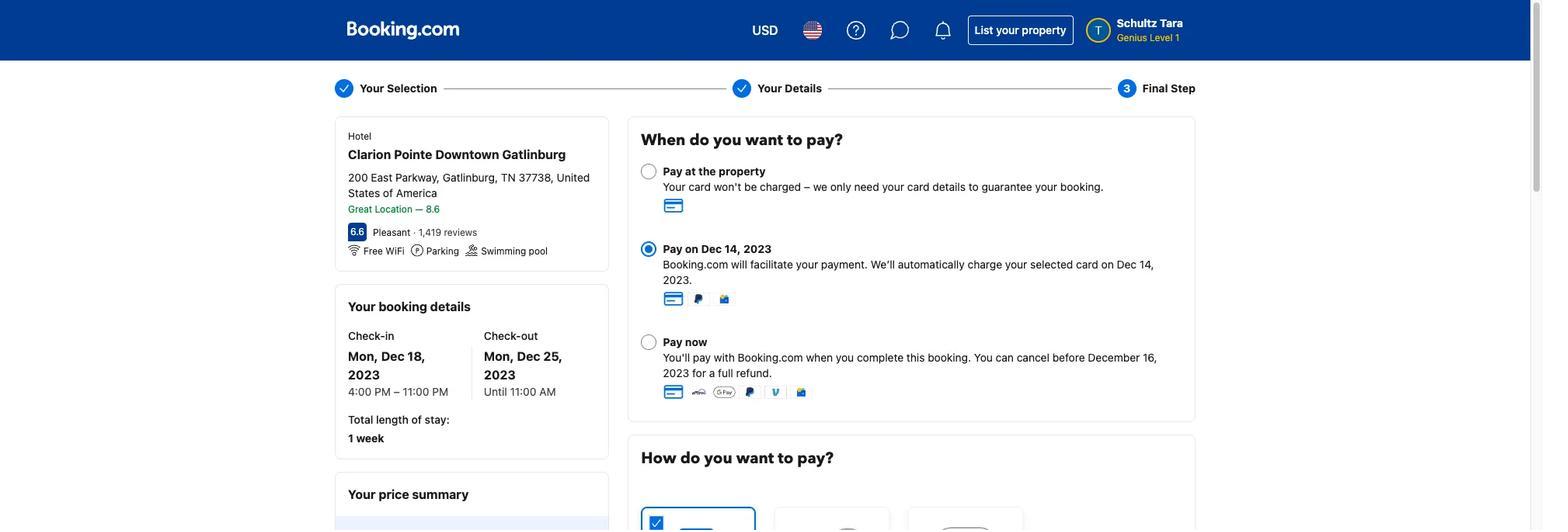 Task type: locate. For each thing, give the bounding box(es) containing it.
0 horizontal spatial 14,
[[725, 242, 741, 256]]

check- up until
[[484, 330, 521, 343]]

do up 'the'
[[690, 130, 710, 151]]

on
[[685, 242, 699, 256], [1102, 258, 1114, 271]]

booking.com inside pay on dec 14, 2023 booking.com will facilitate your payment. we'll automatically charge your selected card on dec 14, 2023.
[[663, 258, 728, 271]]

1
[[1176, 32, 1180, 44], [348, 432, 354, 445]]

1 vertical spatial pay?
[[798, 448, 834, 469]]

11:00 pm
[[403, 385, 448, 399]]

1 down tara
[[1176, 32, 1180, 44]]

pay up 2023.
[[663, 242, 683, 256]]

pay now you'll pay with booking.com when you complete this booking. you can cancel before december 16, 2023 for a full refund.
[[663, 336, 1158, 380]]

0 vertical spatial pay?
[[807, 130, 843, 151]]

pay inside pay now you'll pay with booking.com when you complete this booking. you can cancel before december 16, 2023 for a full refund.
[[663, 336, 683, 349]]

37738,
[[519, 171, 554, 184]]

refund.
[[736, 367, 772, 380]]

booking.com inside pay now you'll pay with booking.com when you complete this booking. you can cancel before december 16, 2023 for a full refund.
[[738, 351, 803, 364]]

your for your selection
[[360, 82, 384, 95]]

0 horizontal spatial on
[[685, 242, 699, 256]]

1 vertical spatial pay
[[663, 242, 683, 256]]

0 vertical spatial booking.
[[1061, 180, 1104, 194]]

you
[[714, 130, 742, 151], [836, 351, 854, 364], [704, 448, 733, 469]]

in
[[385, 330, 394, 343]]

details
[[933, 180, 966, 194], [430, 300, 471, 314]]

0 vertical spatial to
[[787, 130, 803, 151]]

2023 up until
[[484, 368, 516, 382]]

0 vertical spatial of
[[383, 187, 393, 200]]

1 horizontal spatial of
[[412, 413, 422, 427]]

pay?
[[807, 130, 843, 151], [798, 448, 834, 469]]

when
[[641, 130, 686, 151]]

4:00 pm
[[348, 385, 391, 399]]

parkway,
[[396, 171, 440, 184]]

1 vertical spatial you
[[836, 351, 854, 364]]

east
[[371, 171, 393, 184]]

1 vertical spatial to
[[969, 180, 979, 194]]

pay for pay now you'll pay with booking.com when you complete this booking. you can cancel before december 16, 2023 for a full refund.
[[663, 336, 683, 349]]

2023 inside check-in mon, dec 18, 2023 4:00 pm – 11:00 pm
[[348, 368, 380, 382]]

venmo image
[[765, 385, 788, 399]]

card down 'the'
[[689, 180, 711, 194]]

1 horizontal spatial 1
[[1176, 32, 1180, 44]]

stay:
[[425, 413, 450, 427]]

check- inside check-out mon, dec 25, 2023 until 11:00 am
[[484, 330, 521, 343]]

pay inside pay at the property your card won't be charged – we only need your card details to guarantee your booking.
[[663, 165, 683, 178]]

booking. right 'this'
[[928, 351, 972, 364]]

your right list
[[997, 23, 1019, 37]]

2 vertical spatial you
[[704, 448, 733, 469]]

you for when do you want to pay?
[[714, 130, 742, 151]]

booking.
[[1061, 180, 1104, 194], [928, 351, 972, 364]]

hotel
[[348, 131, 372, 142]]

check-
[[348, 330, 385, 343], [484, 330, 521, 343]]

booking.com
[[663, 258, 728, 271], [738, 351, 803, 364]]

selected
[[1031, 258, 1074, 271]]

your for your details
[[758, 82, 782, 95]]

200 east parkway, gatlinburg, tn 37738, united states of america great location — 8.6
[[348, 171, 590, 215]]

schultz tara genius level 1
[[1117, 16, 1184, 44]]

how do you want to pay?
[[641, 448, 834, 469]]

mon,
[[348, 350, 378, 364], [484, 350, 514, 364]]

cancel
[[1017, 351, 1050, 364]]

complete
[[857, 351, 904, 364]]

booking. inside pay now you'll pay with booking.com when you complete this booking. you can cancel before december 16, 2023 for a full refund.
[[928, 351, 972, 364]]

property right list
[[1022, 23, 1067, 37]]

2 check- from the left
[[484, 330, 521, 343]]

want
[[746, 130, 783, 151], [737, 448, 774, 469]]

on up 2023.
[[685, 242, 699, 256]]

with
[[714, 351, 735, 364]]

check- down booking
[[348, 330, 385, 343]]

paypal image
[[688, 292, 711, 306]]

to left guarantee at the right of page
[[969, 180, 979, 194]]

1 vertical spatial details
[[430, 300, 471, 314]]

1 vertical spatial 14,
[[1140, 258, 1155, 271]]

your right guarantee at the right of page
[[1036, 180, 1058, 194]]

of left stay:
[[412, 413, 422, 427]]

your left the price at the bottom left
[[348, 488, 376, 502]]

check- for mon, dec 25, 2023
[[484, 330, 521, 343]]

·
[[413, 227, 416, 239]]

you up 'the'
[[714, 130, 742, 151]]

property
[[1022, 23, 1067, 37], [719, 165, 766, 178]]

charge
[[968, 258, 1003, 271]]

your inside pay at the property your card won't be charged – we only need your card details to guarantee your booking.
[[663, 180, 686, 194]]

you right how
[[704, 448, 733, 469]]

check- inside check-in mon, dec 18, 2023 4:00 pm – 11:00 pm
[[348, 330, 385, 343]]

your
[[360, 82, 384, 95], [758, 82, 782, 95], [663, 180, 686, 194], [348, 300, 376, 314], [348, 488, 376, 502]]

0 horizontal spatial card
[[689, 180, 711, 194]]

total length of stay: 1 week
[[348, 413, 450, 445]]

dec inside check-in mon, dec 18, 2023 4:00 pm – 11:00 pm
[[381, 350, 405, 364]]

details inside pay at the property your card won't be charged – we only need your card details to guarantee your booking.
[[933, 180, 966, 194]]

america
[[396, 187, 437, 200]]

0 vertical spatial on
[[685, 242, 699, 256]]

final
[[1143, 82, 1168, 95]]

pay up the "you'll"
[[663, 336, 683, 349]]

card
[[689, 180, 711, 194], [908, 180, 930, 194], [1076, 258, 1099, 271]]

0 horizontal spatial mon,
[[348, 350, 378, 364]]

your down at
[[663, 180, 686, 194]]

1 mon, from the left
[[348, 350, 378, 364]]

mon, inside check-out mon, dec 25, 2023 until 11:00 am
[[484, 350, 514, 364]]

on right selected
[[1102, 258, 1114, 271]]

0 horizontal spatial 1
[[348, 432, 354, 445]]

to inside pay at the property your card won't be charged – we only need your card details to guarantee your booking.
[[969, 180, 979, 194]]

0 vertical spatial pay
[[663, 165, 683, 178]]

until
[[484, 385, 507, 399]]

1 pay from the top
[[663, 165, 683, 178]]

your right facilitate
[[796, 258, 818, 271]]

2 vertical spatial pay
[[663, 336, 683, 349]]

1 horizontal spatial mon,
[[484, 350, 514, 364]]

a
[[709, 367, 715, 380]]

0 vertical spatial booking.com
[[663, 258, 728, 271]]

week
[[356, 432, 384, 445]]

you right when
[[836, 351, 854, 364]]

scored 6.6 element
[[348, 223, 367, 242]]

to
[[787, 130, 803, 151], [969, 180, 979, 194], [778, 448, 794, 469]]

2023 inside pay now you'll pay with booking.com when you complete this booking. you can cancel before december 16, 2023 for a full refund.
[[663, 367, 690, 380]]

final step
[[1143, 82, 1196, 95]]

you inside pay now you'll pay with booking.com when you complete this booking. you can cancel before december 16, 2023 for a full refund.
[[836, 351, 854, 364]]

do for how
[[681, 448, 701, 469]]

1 horizontal spatial booking.com
[[738, 351, 803, 364]]

booking.com up 2023.
[[663, 258, 728, 271]]

want down paypal image
[[737, 448, 774, 469]]

your
[[997, 23, 1019, 37], [882, 180, 905, 194], [1036, 180, 1058, 194], [796, 258, 818, 271], [1006, 258, 1028, 271]]

3 pay from the top
[[663, 336, 683, 349]]

1 vertical spatial 1
[[348, 432, 354, 445]]

0 vertical spatial do
[[690, 130, 710, 151]]

google pay image
[[714, 385, 736, 399]]

2023
[[744, 242, 772, 256], [663, 367, 690, 380], [348, 368, 380, 382], [484, 368, 516, 382]]

details left guarantee at the right of page
[[933, 180, 966, 194]]

usd button
[[743, 12, 788, 49]]

1 vertical spatial booking.com
[[738, 351, 803, 364]]

mon, for mon, dec 18, 2023
[[348, 350, 378, 364]]

card right selected
[[1076, 258, 1099, 271]]

card right 'need'
[[908, 180, 930, 194]]

pay inside pay on dec 14, 2023 booking.com will facilitate your payment. we'll automatically charge your selected card on dec 14, 2023.
[[663, 242, 683, 256]]

step
[[1171, 82, 1196, 95]]

facilitate
[[751, 258, 793, 271]]

1 vertical spatial of
[[412, 413, 422, 427]]

1 horizontal spatial on
[[1102, 258, 1114, 271]]

1 inside schultz tara genius level 1
[[1176, 32, 1180, 44]]

1 check- from the left
[[348, 330, 385, 343]]

your right charge
[[1006, 258, 1028, 271]]

25,
[[543, 350, 563, 364]]

8.6
[[426, 204, 440, 215]]

2 pay from the top
[[663, 242, 683, 256]]

your left booking
[[348, 300, 376, 314]]

guarantee
[[982, 180, 1033, 194]]

1 horizontal spatial booking.
[[1061, 180, 1104, 194]]

pay left at
[[663, 165, 683, 178]]

0 vertical spatial property
[[1022, 23, 1067, 37]]

united
[[557, 171, 590, 184]]

tara
[[1160, 16, 1184, 30]]

check- for mon, dec 18, 2023
[[348, 330, 385, 343]]

0 vertical spatial want
[[746, 130, 783, 151]]

0 horizontal spatial property
[[719, 165, 766, 178]]

2 horizontal spatial card
[[1076, 258, 1099, 271]]

2023 up facilitate
[[744, 242, 772, 256]]

pleasant · 1,419 reviews
[[373, 227, 477, 239]]

0 horizontal spatial check-
[[348, 330, 385, 343]]

1 vertical spatial do
[[681, 448, 701, 469]]

1 for 1 week
[[348, 432, 354, 445]]

1 left week
[[348, 432, 354, 445]]

booking.com up refund.
[[738, 351, 803, 364]]

states
[[348, 187, 380, 200]]

0 vertical spatial details
[[933, 180, 966, 194]]

mon, inside check-in mon, dec 18, 2023 4:00 pm – 11:00 pm
[[348, 350, 378, 364]]

2 mon, from the left
[[484, 350, 514, 364]]

0 vertical spatial 14,
[[725, 242, 741, 256]]

1 horizontal spatial check-
[[484, 330, 521, 343]]

dec down in
[[381, 350, 405, 364]]

0 horizontal spatial of
[[383, 187, 393, 200]]

mon, for mon, dec 25, 2023
[[484, 350, 514, 364]]

booking.com online hotel reservations image
[[347, 21, 459, 40]]

usd
[[753, 23, 778, 37]]

do right how
[[681, 448, 701, 469]]

summary
[[412, 488, 469, 502]]

dec right selected
[[1117, 258, 1137, 271]]

2023 up 4:00 pm
[[348, 368, 380, 382]]

0 vertical spatial 1
[[1176, 32, 1180, 44]]

how
[[641, 448, 677, 469]]

1 vertical spatial on
[[1102, 258, 1114, 271]]

of down east
[[383, 187, 393, 200]]

paypal image
[[739, 385, 762, 399]]

card inside pay on dec 14, 2023 booking.com will facilitate your payment. we'll automatically charge your selected card on dec 14, 2023.
[[1076, 258, 1099, 271]]

property up the be
[[719, 165, 766, 178]]

1 horizontal spatial 14,
[[1140, 258, 1155, 271]]

2023.
[[663, 274, 692, 287]]

to down venmo icon
[[778, 448, 794, 469]]

1 vertical spatial want
[[737, 448, 774, 469]]

2023 down the "you'll"
[[663, 367, 690, 380]]

details right booking
[[430, 300, 471, 314]]

your left details
[[758, 82, 782, 95]]

gatlinburg,
[[443, 171, 498, 184]]

200
[[348, 171, 368, 184]]

your price summary
[[348, 488, 469, 502]]

1 vertical spatial booking.
[[928, 351, 972, 364]]

1,419
[[419, 227, 441, 239]]

dec down out
[[517, 350, 541, 364]]

1 horizontal spatial property
[[1022, 23, 1067, 37]]

0 vertical spatial you
[[714, 130, 742, 151]]

do for when
[[690, 130, 710, 151]]

0 horizontal spatial booking.
[[928, 351, 972, 364]]

2 vertical spatial to
[[778, 448, 794, 469]]

you for how do you want to pay?
[[704, 448, 733, 469]]

0 horizontal spatial booking.com
[[663, 258, 728, 271]]

pay? for when do you want to pay?
[[807, 130, 843, 151]]

1 vertical spatial property
[[719, 165, 766, 178]]

at
[[685, 165, 696, 178]]

booking. right guarantee at the right of page
[[1061, 180, 1104, 194]]

1 inside total length of stay: 1 week
[[348, 432, 354, 445]]

your left selection
[[360, 82, 384, 95]]

your right 'need'
[[882, 180, 905, 194]]

do
[[690, 130, 710, 151], [681, 448, 701, 469]]

want up the be
[[746, 130, 783, 151]]

of
[[383, 187, 393, 200], [412, 413, 422, 427]]

to up charged
[[787, 130, 803, 151]]

1 horizontal spatial details
[[933, 180, 966, 194]]

pleasant
[[373, 227, 411, 239]]

mon, up 4:00 pm
[[348, 350, 378, 364]]

mon, up until
[[484, 350, 514, 364]]



Task type: describe. For each thing, give the bounding box(es) containing it.
your for your price summary
[[348, 488, 376, 502]]

pay
[[693, 351, 711, 364]]

total
[[348, 413, 373, 427]]

rated pleasant element
[[373, 227, 411, 239]]

want for how do you want to pay?
[[737, 448, 774, 469]]

1 horizontal spatial card
[[908, 180, 930, 194]]

your inside 'list your property' link
[[997, 23, 1019, 37]]

we'll
[[871, 258, 895, 271]]

2023 inside check-out mon, dec 25, 2023 until 11:00 am
[[484, 368, 516, 382]]

full
[[718, 367, 733, 380]]

booking
[[379, 300, 427, 314]]

charged
[[760, 180, 801, 194]]

booking. inside pay at the property your card won't be charged – we only need your card details to guarantee your booking.
[[1061, 180, 1104, 194]]

for
[[692, 367, 706, 380]]

parking
[[426, 246, 459, 257]]

be
[[745, 180, 757, 194]]

16,
[[1143, 351, 1158, 364]]

of inside 200 east parkway, gatlinburg, tn 37738, united states of america great location — 8.6
[[383, 187, 393, 200]]

price
[[379, 488, 409, 502]]

selection
[[387, 82, 437, 95]]

property inside pay at the property your card won't be charged – we only need your card details to guarantee your booking.
[[719, 165, 766, 178]]

this
[[907, 351, 925, 364]]

won't
[[714, 180, 742, 194]]

can
[[996, 351, 1014, 364]]

0 horizontal spatial details
[[430, 300, 471, 314]]

–
[[394, 385, 400, 399]]

length
[[376, 413, 409, 427]]

gatlinburg
[[502, 148, 566, 162]]

your for your booking details
[[348, 300, 376, 314]]

200 east parkway, gatlinburg, tn 37738, united states of america button
[[348, 170, 596, 201]]

pay for pay at the property your card won't be charged – we only need your card details to guarantee your booking.
[[663, 165, 683, 178]]

details
[[785, 82, 822, 95]]

want for when do you want to pay?
[[746, 130, 783, 151]]

– we
[[804, 180, 828, 194]]

to for how do you want to pay?
[[778, 448, 794, 469]]

your selection
[[360, 82, 437, 95]]

before
[[1053, 351, 1085, 364]]

genius
[[1117, 32, 1148, 44]]

need
[[855, 180, 880, 194]]

automatically
[[898, 258, 965, 271]]

downtown
[[435, 148, 499, 162]]

swimming pool
[[481, 246, 548, 257]]

now
[[685, 336, 708, 349]]

3
[[1124, 82, 1131, 95]]

out
[[521, 330, 538, 343]]

payment.
[[821, 258, 868, 271]]

pay? for how do you want to pay?
[[798, 448, 834, 469]]

6.6
[[351, 226, 364, 238]]

—
[[415, 204, 423, 215]]

affirm image
[[688, 385, 711, 399]]

only
[[831, 180, 852, 194]]

clarion
[[348, 148, 391, 162]]

booking.com for will
[[663, 258, 728, 271]]

wifi
[[386, 246, 405, 257]]

list
[[975, 23, 994, 37]]

you
[[974, 351, 993, 364]]

booking.com for when
[[738, 351, 803, 364]]

of inside total length of stay: 1 week
[[412, 413, 422, 427]]

level
[[1150, 32, 1173, 44]]

2023 inside pay on dec 14, 2023 booking.com will facilitate your payment. we'll automatically charge your selected card on dec 14, 2023.
[[744, 242, 772, 256]]

list your property link
[[968, 16, 1074, 45]]

your details
[[758, 82, 822, 95]]

free
[[364, 246, 383, 257]]

december
[[1088, 351, 1140, 364]]

check-out mon, dec 25, 2023 until 11:00 am
[[484, 330, 563, 399]]

pay on dec 14, 2023 booking.com will facilitate your payment. we'll automatically charge your selected card on dec 14, 2023.
[[663, 242, 1155, 287]]

reviews
[[444, 227, 477, 239]]

check-in mon, dec 18, 2023 4:00 pm – 11:00 pm
[[348, 330, 448, 399]]

the
[[699, 165, 716, 178]]

great
[[348, 204, 372, 215]]

pointe
[[394, 148, 433, 162]]

dec inside check-out mon, dec 25, 2023 until 11:00 am
[[517, 350, 541, 364]]

location
[[375, 204, 413, 215]]

1 for genius level 1
[[1176, 32, 1180, 44]]

dec up paypal icon
[[701, 242, 722, 256]]

list your property
[[975, 23, 1067, 37]]

when
[[806, 351, 833, 364]]

will
[[731, 258, 748, 271]]

tn
[[501, 171, 516, 184]]

when do you want to pay?
[[641, 130, 843, 151]]

schultz
[[1117, 16, 1158, 30]]

pay for pay on dec 14, 2023 booking.com will facilitate your payment. we'll automatically charge your selected card on dec 14, 2023.
[[663, 242, 683, 256]]

18,
[[408, 350, 426, 364]]

11:00 am
[[510, 385, 556, 399]]

clarion pointe downtown gatlinburg
[[348, 148, 566, 162]]

to for when do you want to pay?
[[787, 130, 803, 151]]



Task type: vqa. For each thing, say whether or not it's contained in the screenshot.
Want
yes



